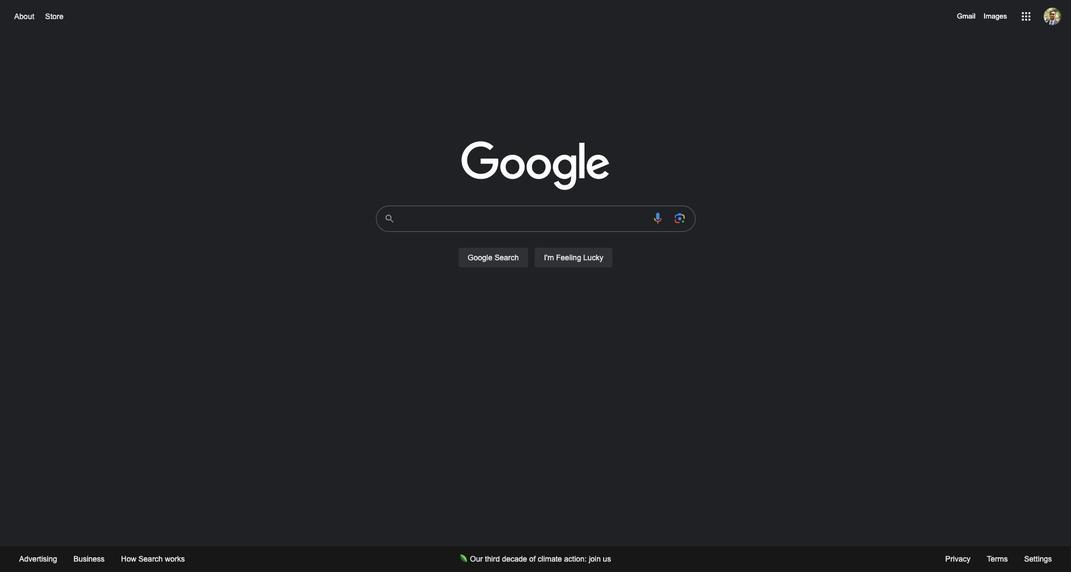 Task type: locate. For each thing, give the bounding box(es) containing it.
None search field
[[11, 202, 1060, 280]]

google image
[[461, 141, 610, 192]]



Task type: describe. For each thing, give the bounding box(es) containing it.
search by voice image
[[651, 212, 664, 225]]

search by image image
[[673, 212, 686, 225]]

Search text field
[[402, 206, 644, 231]]



Task type: vqa. For each thing, say whether or not it's contained in the screenshot.
Search by voice image
yes



